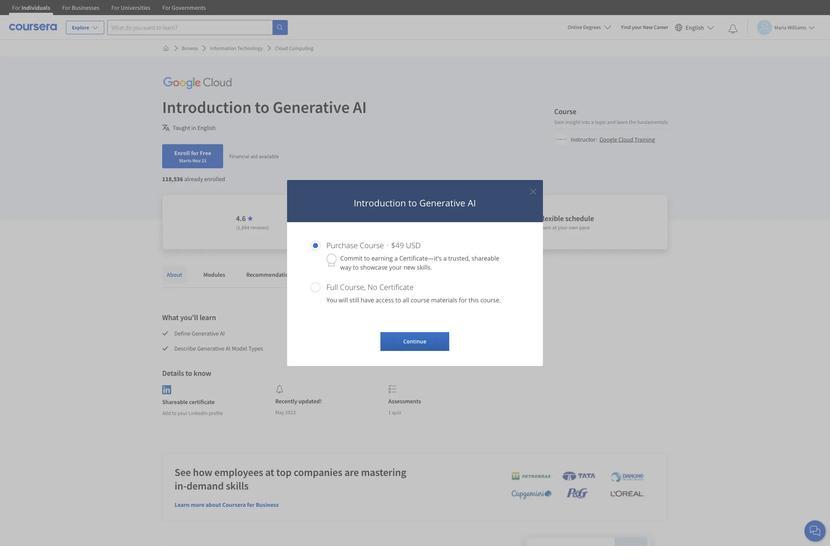 Task type: vqa. For each thing, say whether or not it's contained in the screenshot.
1st Videos from the bottom of the page
no



Task type: describe. For each thing, give the bounding box(es) containing it.
find your new career link
[[618, 23, 673, 32]]

english button
[[673, 15, 718, 40]]

coursera image
[[9, 21, 57, 33]]

define generative ai
[[174, 329, 225, 337]]

you'll
[[180, 313, 198, 322]]

explain how generative ai works
[[344, 329, 425, 337]]

will
[[339, 296, 348, 304]]

you
[[327, 296, 338, 304]]

course inside course gain insight into a topic and learn the fundamentals
[[555, 106, 577, 116]]

gain
[[555, 118, 565, 125]]

beginner level
[[306, 214, 351, 223]]

flexible schedule learn at your own pace
[[539, 214, 594, 231]]

information technology link
[[207, 41, 266, 55]]

1 vertical spatial introduction
[[354, 197, 406, 209]]

for governments
[[162, 4, 206, 11]]

enroll for free starts nov 21
[[174, 149, 211, 163]]

profile
[[209, 410, 223, 416]]

0 horizontal spatial 1
[[389, 409, 391, 416]]

into
[[582, 118, 591, 125]]

for for businesses
[[62, 4, 71, 11]]

testimonials link
[[312, 266, 353, 283]]

showcase
[[361, 263, 388, 271]]

1 vertical spatial learn
[[175, 501, 190, 508]]

learn more about coursera for business
[[175, 501, 279, 508]]

browse link
[[179, 41, 201, 55]]

home image
[[163, 45, 169, 51]]

approx. 1 hour to complete
[[417, 217, 503, 227]]

what
[[162, 313, 179, 322]]

(1,884
[[236, 224, 250, 231]]

a inside course gain insight into a topic and learn the fundamentals
[[592, 118, 594, 125]]

for for universities
[[111, 4, 120, 11]]

taught in english
[[173, 124, 216, 131]]

enrolled
[[204, 175, 225, 183]]

see how employees at top companies are mastering in-demand skills
[[175, 465, 407, 492]]

businesses
[[72, 4, 99, 11]]

schedule
[[566, 214, 594, 223]]

at for top
[[265, 465, 274, 479]]

may
[[275, 409, 284, 416]]

instructor:
[[571, 135, 598, 143]]

how for explain
[[364, 329, 374, 337]]

computing
[[289, 45, 314, 52]]

recently updated!
[[275, 397, 322, 405]]

0 horizontal spatial a
[[395, 254, 398, 262]]

modules
[[203, 271, 225, 278]]

complete
[[473, 217, 503, 227]]

are
[[345, 465, 359, 479]]

insight
[[566, 118, 581, 125]]

0 horizontal spatial learn
[[200, 313, 216, 322]]

level
[[336, 214, 351, 223]]

materials
[[432, 296, 458, 304]]

0 vertical spatial introduction to generative ai
[[162, 97, 367, 117]]

modules link
[[199, 266, 230, 283]]

way
[[341, 263, 352, 271]]

linkedin
[[189, 410, 208, 416]]

available
[[259, 153, 279, 160]]

21
[[202, 157, 207, 163]]

english inside button
[[686, 24, 705, 31]]

2 vertical spatial for
[[247, 501, 255, 508]]

for universities
[[111, 4, 150, 11]]

add to your linkedin profile
[[162, 410, 223, 416]]

banner navigation
[[6, 0, 212, 21]]

continue
[[404, 338, 427, 345]]

employees
[[215, 465, 263, 479]]

reviews
[[370, 271, 391, 278]]

explain
[[344, 329, 362, 337]]

technology
[[238, 45, 263, 52]]

still
[[350, 296, 360, 304]]

google cloud image
[[162, 75, 233, 92]]

recommendations link
[[242, 266, 299, 283]]

1 quiz
[[389, 409, 402, 416]]

companies
[[294, 465, 343, 479]]

certificate
[[189, 398, 215, 405]]

may 2023
[[275, 409, 296, 416]]

cloud computing link
[[272, 41, 317, 55]]

have
[[361, 296, 375, 304]]

for inside enroll for free starts nov 21
[[191, 149, 199, 157]]

commit
[[341, 254, 363, 262]]

describe generative ai model types
[[174, 345, 263, 352]]

learn more about coursera for business link
[[175, 501, 279, 508]]

for for individuals
[[12, 4, 20, 11]]

applications
[[402, 345, 433, 352]]

continue button
[[381, 332, 450, 351]]

coursera enterprise logos image
[[500, 471, 651, 503]]

skills
[[226, 479, 249, 492]]

financial aid available button
[[229, 153, 279, 160]]

instructor: google cloud training
[[571, 135, 656, 143]]

access
[[376, 296, 394, 304]]

2023
[[285, 409, 296, 416]]

in
[[191, 124, 196, 131]]

purchase course · $49 usd
[[327, 240, 421, 250]]

flexible
[[539, 214, 564, 223]]

find
[[622, 24, 631, 31]]

topic
[[595, 118, 607, 125]]

purchase
[[327, 240, 358, 250]]



Task type: locate. For each thing, give the bounding box(es) containing it.
1 vertical spatial cloud
[[619, 135, 634, 143]]

1 vertical spatial english
[[197, 124, 216, 131]]

at down flexible
[[553, 224, 557, 231]]

learn down flexible
[[539, 224, 552, 231]]

3 for from the left
[[111, 4, 120, 11]]

enroll
[[174, 149, 190, 157]]

0 horizontal spatial describe
[[174, 345, 196, 352]]

know
[[194, 368, 212, 378]]

career
[[654, 24, 669, 31]]

describe down explain
[[344, 345, 366, 352]]

0 vertical spatial learn
[[539, 224, 552, 231]]

0 horizontal spatial learn
[[175, 501, 190, 508]]

how inside the see how employees at top companies are mastering in-demand skills
[[193, 465, 213, 479]]

trusted,
[[449, 254, 471, 262]]

describe for describe generative ai applications
[[344, 345, 366, 352]]

a down $49
[[395, 254, 398, 262]]

governments
[[172, 4, 206, 11]]

information technology
[[210, 45, 263, 52]]

quiz
[[392, 409, 402, 416]]

generative
[[273, 97, 350, 117], [420, 197, 466, 209], [192, 329, 219, 337], [376, 329, 403, 337], [197, 345, 225, 352], [367, 345, 394, 352]]

google cloud training link
[[600, 135, 656, 143]]

information
[[210, 45, 236, 52]]

course up gain
[[555, 106, 577, 116]]

english right 'career' at the right top of page
[[686, 24, 705, 31]]

0 vertical spatial cloud
[[275, 45, 288, 52]]

how right see
[[193, 465, 213, 479]]

2 horizontal spatial for
[[459, 296, 468, 304]]

1 vertical spatial learn
[[200, 313, 216, 322]]

how right explain
[[364, 329, 374, 337]]

1 horizontal spatial course
[[555, 106, 577, 116]]

your
[[632, 24, 642, 31], [558, 224, 568, 231], [390, 263, 402, 271], [178, 410, 188, 416]]

browse
[[182, 45, 198, 52]]

more
[[191, 501, 205, 508]]

1 vertical spatial course
[[360, 240, 384, 250]]

0 horizontal spatial for
[[191, 149, 199, 157]]

new
[[643, 24, 653, 31]]

0 vertical spatial learn
[[617, 118, 628, 125]]

for left businesses
[[62, 4, 71, 11]]

1 horizontal spatial describe
[[344, 345, 366, 352]]

chat with us image
[[810, 525, 822, 537]]

0 vertical spatial at
[[553, 224, 557, 231]]

show notifications image
[[729, 24, 738, 34]]

1 horizontal spatial learn
[[617, 118, 628, 125]]

individuals
[[21, 4, 50, 11]]

ai
[[353, 97, 367, 117], [468, 197, 476, 209], [220, 329, 225, 337], [404, 329, 409, 337], [226, 345, 231, 352], [395, 345, 400, 352]]

introduction to generative ai
[[162, 97, 367, 117], [354, 197, 476, 209]]

0 vertical spatial course
[[555, 106, 577, 116]]

0 horizontal spatial introduction
[[162, 97, 252, 117]]

shareable
[[472, 254, 500, 262]]

1 vertical spatial at
[[265, 465, 274, 479]]

at inside the see how employees at top companies are mastering in-demand skills
[[265, 465, 274, 479]]

learn up define generative ai on the left
[[200, 313, 216, 322]]

1 horizontal spatial learn
[[539, 224, 552, 231]]

what you'll learn
[[162, 313, 216, 322]]

118,536
[[162, 175, 183, 183]]

at for your
[[553, 224, 557, 231]]

pace
[[580, 224, 590, 231]]

0 vertical spatial 1
[[443, 217, 447, 227]]

for left this
[[459, 296, 468, 304]]

your down shareable certificate
[[178, 410, 188, 416]]

describe generative ai applications
[[344, 345, 433, 352]]

demand
[[187, 479, 224, 492]]

top
[[277, 465, 292, 479]]

at
[[553, 224, 557, 231], [265, 465, 274, 479]]

your inside "link"
[[632, 24, 642, 31]]

details to know
[[162, 368, 212, 378]]

see
[[175, 465, 191, 479]]

cloud right google
[[619, 135, 634, 143]]

0 horizontal spatial english
[[197, 124, 216, 131]]

cloud left computing
[[275, 45, 288, 52]]

for left universities
[[111, 4, 120, 11]]

full
[[327, 282, 338, 292]]

0 horizontal spatial cloud
[[275, 45, 288, 52]]

1 horizontal spatial how
[[364, 329, 374, 337]]

1 horizontal spatial at
[[553, 224, 557, 231]]

1 vertical spatial for
[[459, 296, 468, 304]]

recently
[[275, 397, 298, 405]]

1 horizontal spatial for
[[247, 501, 255, 508]]

118,536 already enrolled
[[162, 175, 225, 183]]

approx.
[[417, 217, 441, 227]]

0 vertical spatial introduction
[[162, 97, 252, 117]]

your inside commit to earning a certificate—it's a trusted, shareable way to showcase your new skills.
[[390, 263, 402, 271]]

2 horizontal spatial a
[[592, 118, 594, 125]]

reviews link
[[365, 266, 396, 283]]

free
[[200, 149, 211, 157]]

1 horizontal spatial cloud
[[619, 135, 634, 143]]

1 horizontal spatial a
[[444, 254, 447, 262]]

course
[[411, 296, 430, 304]]

skills.
[[417, 263, 432, 271]]

describe for describe generative ai model types
[[174, 345, 196, 352]]

learn inside course gain insight into a topic and learn the fundamentals
[[617, 118, 628, 125]]

for left governments
[[162, 4, 171, 11]]

(1,884 reviews)
[[236, 224, 269, 231]]

your inside flexible schedule learn at your own pace
[[558, 224, 568, 231]]

0 vertical spatial for
[[191, 149, 199, 157]]

learn left the
[[617, 118, 628, 125]]

new
[[404, 263, 416, 271]]

course.
[[481, 296, 501, 304]]

financial
[[229, 153, 250, 160]]

starts
[[179, 157, 192, 163]]

and
[[608, 118, 616, 125]]

about
[[167, 271, 182, 278]]

course gain insight into a topic and learn the fundamentals
[[555, 106, 668, 125]]

recommendations
[[246, 271, 295, 278]]

a right into at the right of page
[[592, 118, 594, 125]]

1 vertical spatial 1
[[389, 409, 391, 416]]

mastering
[[361, 465, 407, 479]]

assessments
[[389, 397, 421, 405]]

for inside full course, no certificate you will still have access to all course materials for this course.
[[459, 296, 468, 304]]

course,
[[340, 282, 366, 292]]

all
[[403, 296, 410, 304]]

google cloud training image
[[556, 133, 567, 145]]

✕
[[530, 185, 537, 197]]

1 vertical spatial how
[[193, 465, 213, 479]]

no
[[368, 282, 378, 292]]

your left own
[[558, 224, 568, 231]]

1 left quiz
[[389, 409, 391, 416]]

shareable
[[162, 398, 188, 405]]

at inside flexible schedule learn at your own pace
[[553, 224, 557, 231]]

usd
[[406, 240, 421, 250]]

add
[[162, 410, 171, 416]]

None search field
[[107, 20, 288, 35]]

2 describe from the left
[[344, 345, 366, 352]]

your left new
[[390, 263, 402, 271]]

financial aid available
[[229, 153, 279, 160]]

find your new career
[[622, 24, 669, 31]]

how for see
[[193, 465, 213, 479]]

1 left "hour"
[[443, 217, 447, 227]]

1 describe from the left
[[174, 345, 196, 352]]

types
[[249, 345, 263, 352]]

how
[[364, 329, 374, 337], [193, 465, 213, 479]]

cloud computing
[[275, 45, 314, 52]]

learn left more
[[175, 501, 190, 508]]

for left individuals
[[12, 4, 20, 11]]

taught
[[173, 124, 190, 131]]

training
[[635, 135, 656, 143]]

for for governments
[[162, 4, 171, 11]]

1 horizontal spatial 1
[[443, 217, 447, 227]]

course
[[555, 106, 577, 116], [360, 240, 384, 250]]

1 horizontal spatial introduction
[[354, 197, 406, 209]]

cloud
[[275, 45, 288, 52], [619, 135, 634, 143]]

at left the top
[[265, 465, 274, 479]]

0 horizontal spatial how
[[193, 465, 213, 479]]

learn inside flexible schedule learn at your own pace
[[539, 224, 552, 231]]

1 vertical spatial introduction to generative ai
[[354, 197, 476, 209]]

the
[[629, 118, 637, 125]]

for up nov at the left of page
[[191, 149, 199, 157]]

1 horizontal spatial english
[[686, 24, 705, 31]]

0 vertical spatial how
[[364, 329, 374, 337]]

coursera career certificate image
[[526, 537, 651, 546]]

universities
[[121, 4, 150, 11]]

english right in
[[197, 124, 216, 131]]

0 vertical spatial english
[[686, 24, 705, 31]]

0 horizontal spatial at
[[265, 465, 274, 479]]

model
[[232, 345, 247, 352]]

works
[[410, 329, 425, 337]]

course left ·
[[360, 240, 384, 250]]

your right find
[[632, 24, 642, 31]]

earning
[[372, 254, 393, 262]]

for left business
[[247, 501, 255, 508]]

describe
[[174, 345, 196, 352], [344, 345, 366, 352]]

4 for from the left
[[162, 4, 171, 11]]

1 for from the left
[[12, 4, 20, 11]]

learn
[[539, 224, 552, 231], [175, 501, 190, 508]]

0 horizontal spatial course
[[360, 240, 384, 250]]

a left trusted,
[[444, 254, 447, 262]]

certificate—it's
[[400, 254, 442, 262]]

to inside full course, no certificate you will still have access to all course materials for this course.
[[396, 296, 402, 304]]

fundamentals
[[638, 118, 668, 125]]

·
[[387, 240, 389, 250]]

full course, no certificate you will still have access to all course materials for this course.
[[327, 282, 501, 304]]

describe down define
[[174, 345, 196, 352]]

2 for from the left
[[62, 4, 71, 11]]

4.6
[[236, 214, 246, 223]]

business
[[256, 501, 279, 508]]

own
[[569, 224, 579, 231]]



